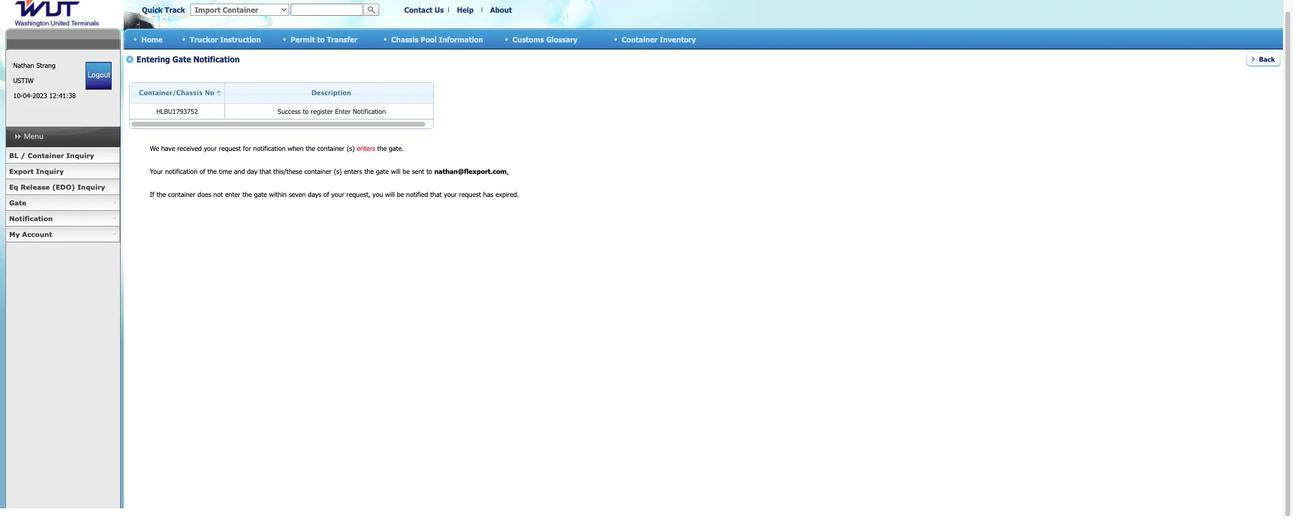 Task type: describe. For each thing, give the bounding box(es) containing it.
inquiry for container
[[66, 152, 94, 160]]

eq release (edo) inquiry link
[[5, 180, 120, 195]]

nathan strang
[[13, 61, 56, 69]]

export
[[9, 168, 34, 175]]

chassis pool information
[[392, 35, 483, 43]]

(edo)
[[52, 183, 75, 191]]

quick track
[[142, 5, 185, 14]]

nathan
[[13, 61, 34, 69]]

customs
[[513, 35, 544, 43]]

to
[[317, 35, 325, 43]]

contact us
[[405, 5, 444, 14]]

home
[[141, 35, 163, 43]]

my account link
[[5, 227, 120, 243]]

strang
[[36, 61, 56, 69]]

permit to transfer
[[291, 35, 358, 43]]

1 horizontal spatial container
[[622, 35, 658, 43]]

help link
[[457, 5, 474, 14]]

bl / container inquiry link
[[5, 148, 120, 164]]

bl / container inquiry
[[9, 152, 94, 160]]

inquiry for (edo)
[[77, 183, 105, 191]]

us
[[435, 5, 444, 14]]

eq
[[9, 183, 18, 191]]

12:41:38
[[49, 92, 76, 100]]

permit
[[291, 35, 315, 43]]

about link
[[491, 5, 512, 14]]

information
[[439, 35, 483, 43]]

inventory
[[660, 35, 696, 43]]

04-
[[23, 92, 33, 100]]

transfer
[[327, 35, 358, 43]]

bl
[[9, 152, 18, 160]]



Task type: vqa. For each thing, say whether or not it's contained in the screenshot.
/
yes



Task type: locate. For each thing, give the bounding box(es) containing it.
export inquiry
[[9, 168, 64, 175]]

container up export inquiry
[[28, 152, 64, 160]]

contact
[[405, 5, 433, 14]]

pool
[[421, 35, 437, 43]]

gate
[[9, 199, 26, 207]]

container inventory
[[622, 35, 696, 43]]

about
[[491, 5, 512, 14]]

inquiry up export inquiry link
[[66, 152, 94, 160]]

track
[[165, 5, 185, 14]]

/
[[21, 152, 25, 160]]

inquiry right (edo)
[[77, 183, 105, 191]]

trucker instruction
[[190, 35, 261, 43]]

my account
[[9, 231, 52, 239]]

customs glossary
[[513, 35, 578, 43]]

notification link
[[5, 211, 120, 227]]

gate link
[[5, 195, 120, 211]]

inquiry down "bl / container inquiry"
[[36, 168, 64, 175]]

quick
[[142, 5, 163, 14]]

2 vertical spatial inquiry
[[77, 183, 105, 191]]

container
[[622, 35, 658, 43], [28, 152, 64, 160]]

release
[[21, 183, 50, 191]]

trucker
[[190, 35, 218, 43]]

help
[[457, 5, 474, 14]]

contact us link
[[405, 5, 444, 14]]

0 vertical spatial inquiry
[[66, 152, 94, 160]]

login image
[[86, 62, 112, 90]]

0 horizontal spatial container
[[28, 152, 64, 160]]

inquiry
[[66, 152, 94, 160], [36, 168, 64, 175], [77, 183, 105, 191]]

10-
[[13, 92, 23, 100]]

container left inventory
[[622, 35, 658, 43]]

instruction
[[220, 35, 261, 43]]

None text field
[[291, 4, 364, 16]]

my
[[9, 231, 20, 239]]

10-04-2023 12:41:38
[[13, 92, 76, 100]]

chassis
[[392, 35, 419, 43]]

account
[[22, 231, 52, 239]]

2023
[[33, 92, 47, 100]]

eq release (edo) inquiry
[[9, 183, 105, 191]]

glossary
[[547, 35, 578, 43]]

notification
[[9, 215, 53, 223]]

1 vertical spatial container
[[28, 152, 64, 160]]

0 vertical spatial container
[[622, 35, 658, 43]]

export inquiry link
[[5, 164, 120, 180]]

ustiw
[[13, 76, 34, 84]]

1 vertical spatial inquiry
[[36, 168, 64, 175]]



